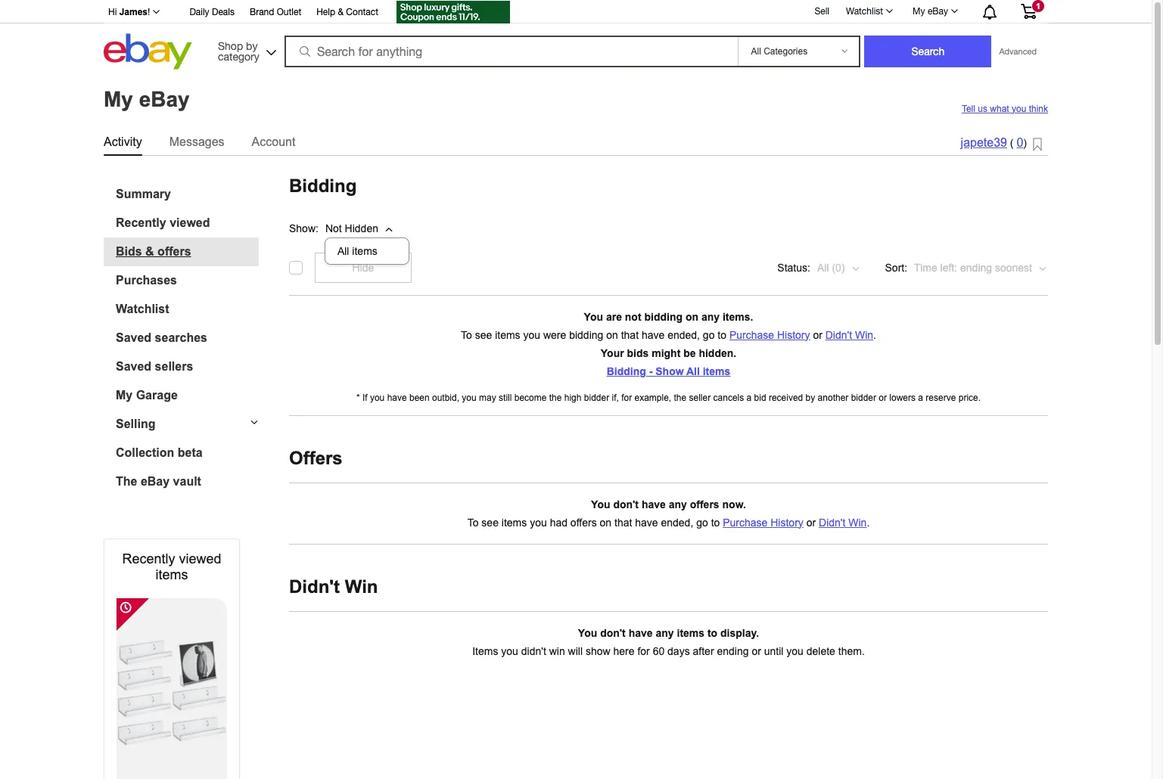 Task type: describe. For each thing, give the bounding box(es) containing it.
ebay for the ebay vault link
[[141, 475, 170, 488]]

purchase history link for you are not bidding on any items.
[[730, 329, 811, 341]]

that inside you don't have any offers now. to see items you had offers on that have ended, go to purchase history or didn't win .
[[615, 517, 633, 529]]

account navigation
[[100, 0, 1049, 26]]

bids & offers link
[[116, 245, 259, 259]]

your
[[601, 347, 624, 359]]

saved sellers
[[116, 360, 193, 373]]

my garage
[[116, 389, 178, 402]]

go inside you are not bidding on any items. to see items you were bidding on that have ended, go to purchase history or didn't win . your bids might be hidden. bidding - show all items
[[703, 329, 715, 341]]

activity link
[[104, 132, 142, 152]]

items inside you don't have any offers now. to see items you had offers on that have ended, go to purchase history or didn't win .
[[502, 517, 527, 529]]

if,
[[612, 393, 619, 403]]

that inside you are not bidding on any items. to see items you were bidding on that have ended, go to purchase history or didn't win . your bids might be hidden. bidding - show all items
[[621, 329, 639, 341]]

my ebay inside main content
[[104, 88, 190, 111]]

brand outlet
[[250, 7, 302, 17]]

japete39 ( 0 )
[[961, 137, 1028, 150]]

1 bidder from the left
[[584, 393, 610, 403]]

advanced
[[1000, 47, 1037, 56]]

0 horizontal spatial bidding
[[570, 329, 604, 341]]

searches
[[155, 331, 207, 344]]

summary link
[[116, 187, 259, 201]]

my ebay inside account navigation
[[913, 6, 949, 17]]

brand
[[250, 7, 274, 17]]

)
[[1024, 137, 1028, 150]]

garage
[[136, 389, 178, 402]]

ending inside you don't have any items to display. items you didn't win will show here for 60 days after ending or until you delete them.
[[717, 646, 749, 658]]

you don't have any items to display. items you didn't win will show here for 60 days after ending or until you delete them.
[[473, 627, 865, 658]]

purchase history link for you don't have any offers now.
[[723, 517, 804, 529]]

items inside you don't have any items to display. items you didn't win will show here for 60 days after ending or until you delete them.
[[677, 627, 705, 639]]

brand outlet link
[[250, 5, 302, 21]]

bids
[[116, 245, 142, 258]]

. inside you don't have any offers now. to see items you had offers on that have ended, go to purchase history or didn't win .
[[867, 517, 870, 529]]

james
[[119, 7, 148, 17]]

selling button
[[104, 418, 259, 431]]

still
[[499, 393, 512, 403]]

ended, inside you don't have any offers now. to see items you had offers on that have ended, go to purchase history or didn't win .
[[661, 517, 694, 529]]

show
[[656, 365, 684, 377]]

account
[[252, 135, 296, 148]]

to inside you don't have any offers now. to see items you had offers on that have ended, go to purchase history or didn't win .
[[468, 517, 479, 529]]

viewed for recently viewed items
[[179, 552, 222, 567]]

watchlist for topmost watchlist link
[[847, 6, 884, 17]]

show
[[586, 646, 611, 658]]

the ebay vault link
[[116, 475, 259, 489]]

price.
[[959, 393, 981, 403]]

become
[[515, 393, 547, 403]]

bidding inside you are not bidding on any items. to see items you were bidding on that have ended, go to purchase history or didn't win . your bids might be hidden. bidding - show all items
[[607, 365, 647, 377]]

saved searches link
[[116, 331, 259, 345]]

none submit inside the shop by category banner
[[865, 36, 992, 67]]

by inside "shop by category"
[[246, 40, 258, 52]]

selling
[[116, 418, 156, 430]]

to inside you are not bidding on any items. to see items you were bidding on that have ended, go to purchase history or didn't win . your bids might be hidden. bidding - show all items
[[461, 329, 472, 341]]

collection
[[116, 446, 174, 459]]

didn't inside you don't have any offers now. to see items you had offers on that have ended, go to purchase history or didn't win .
[[819, 517, 846, 529]]

display.
[[721, 627, 760, 639]]

you right the until
[[787, 646, 804, 658]]

saved for saved sellers
[[116, 360, 152, 373]]

Search for anything text field
[[287, 37, 736, 66]]

my for my ebay link
[[913, 6, 926, 17]]

recently for recently viewed items
[[122, 552, 175, 567]]

any inside you are not bidding on any items. to see items you were bidding on that have ended, go to purchase history or didn't win . your bids might be hidden. bidding - show all items
[[702, 311, 720, 323]]

you for bidding
[[584, 311, 604, 323]]

ebay for my ebay link
[[928, 6, 949, 17]]

didn't win link for you are not bidding on any items.
[[826, 329, 874, 341]]

recently viewed items
[[122, 552, 222, 583]]

my garage link
[[116, 389, 259, 402]]

hide
[[353, 262, 374, 274]]

you left the may
[[462, 393, 477, 403]]

deals
[[212, 7, 235, 17]]

. inside you are not bidding on any items. to see items you were bidding on that have ended, go to purchase history or didn't win . your bids might be hidden. bidding - show all items
[[874, 329, 877, 341]]

ended, inside you are not bidding on any items. to see items you were bidding on that have ended, go to purchase history or didn't win . your bids might be hidden. bidding - show all items
[[668, 329, 700, 341]]

didn't win link for you don't have any offers now.
[[819, 517, 867, 529]]

you inside you are not bidding on any items. to see items you were bidding on that have ended, go to purchase history or didn't win . your bids might be hidden. bidding - show all items
[[524, 329, 541, 341]]

show:
[[289, 223, 319, 235]]

sell link
[[808, 6, 837, 16]]

not hidden
[[326, 223, 379, 235]]

-
[[649, 365, 653, 377]]

outlet
[[277, 7, 302, 17]]

2 vertical spatial didn't
[[289, 577, 340, 597]]

my ebay link
[[905, 2, 965, 20]]

tell us what you think
[[962, 103, 1049, 114]]

any for items
[[656, 627, 674, 639]]

reserve
[[926, 393, 957, 403]]

didn't win
[[289, 577, 378, 597]]

for for 60
[[638, 646, 650, 658]]

bids
[[627, 347, 649, 359]]

2 a from the left
[[919, 393, 924, 403]]

you right if
[[370, 393, 385, 403]]

be
[[684, 347, 696, 359]]

1 link
[[1012, 0, 1046, 22]]

are
[[606, 311, 622, 323]]

were
[[544, 329, 567, 341]]

not
[[326, 223, 342, 235]]

left:
[[941, 262, 958, 274]]

purchases
[[116, 274, 177, 287]]

help & contact
[[317, 7, 379, 17]]

my ebay main content
[[6, 73, 1146, 780]]

saved sellers link
[[116, 360, 259, 374]]

hi james !
[[108, 7, 150, 17]]

you right what
[[1012, 103, 1027, 114]]

to inside you don't have any items to display. items you didn't win will show here for 60 days after ending or until you delete them.
[[708, 627, 718, 639]]

0 link
[[1017, 137, 1024, 150]]

recently for recently viewed
[[116, 216, 166, 229]]

not
[[625, 311, 642, 323]]

messages
[[169, 135, 225, 148]]

2 vertical spatial win
[[345, 577, 378, 597]]

1 vertical spatial on
[[607, 329, 618, 341]]

purchase inside you are not bidding on any items. to see items you were bidding on that have ended, go to purchase history or didn't win . your bids might be hidden. bidding - show all items
[[730, 329, 775, 341]]

0 vertical spatial bidding
[[645, 311, 683, 323]]

& for offers
[[145, 245, 154, 258]]

to inside you don't have any offers now. to see items you had offers on that have ended, go to purchase history or didn't win .
[[712, 517, 720, 529]]

see inside you don't have any offers now. to see items you had offers on that have ended, go to purchase history or didn't win .
[[482, 517, 499, 529]]

shop by category button
[[211, 34, 279, 66]]

1 a from the left
[[747, 393, 752, 403]]

1 horizontal spatial ending
[[961, 262, 993, 274]]

hide button
[[315, 253, 412, 283]]

hi
[[108, 7, 117, 17]]

see inside you are not bidding on any items. to see items you were bidding on that have ended, go to purchase history or didn't win . your bids might be hidden. bidding - show all items
[[475, 329, 492, 341]]

0
[[1017, 137, 1024, 150]]

sellers
[[155, 360, 193, 373]]

2 the from the left
[[674, 393, 687, 403]]

0 vertical spatial on
[[686, 311, 699, 323]]

0 vertical spatial all
[[338, 246, 349, 258]]

for for example,
[[622, 393, 632, 403]]

activity
[[104, 135, 142, 148]]

help
[[317, 7, 336, 17]]

status:
[[778, 262, 811, 274]]

bid
[[755, 393, 767, 403]]

1 vertical spatial offers
[[690, 499, 720, 511]]



Task type: locate. For each thing, give the bounding box(es) containing it.
a right lowers at the bottom right of page
[[919, 393, 924, 403]]

1 horizontal spatial all
[[687, 365, 700, 377]]

you inside you don't have any offers now. to see items you had offers on that have ended, go to purchase history or didn't win .
[[530, 517, 547, 529]]

0 vertical spatial purchase history link
[[730, 329, 811, 341]]

0 vertical spatial .
[[874, 329, 877, 341]]

1 vertical spatial to
[[468, 517, 479, 529]]

have inside you are not bidding on any items. to see items you were bidding on that have ended, go to purchase history or didn't win . your bids might be hidden. bidding - show all items
[[642, 329, 665, 341]]

* if you have been outbid, you may still become the high bidder if, for example, the seller cancels a bid received by another bidder or lowers a reserve price.
[[357, 393, 981, 403]]

0 vertical spatial purchase
[[730, 329, 775, 341]]

days
[[668, 646, 690, 658]]

2 saved from the top
[[116, 360, 152, 373]]

you for show
[[578, 627, 598, 639]]

0 horizontal spatial watchlist
[[116, 303, 169, 315]]

all inside you are not bidding on any items. to see items you were bidding on that have ended, go to purchase history or didn't win . your bids might be hidden. bidding - show all items
[[687, 365, 700, 377]]

or inside you don't have any items to display. items you didn't win will show here for 60 days after ending or until you delete them.
[[752, 646, 762, 658]]

.
[[874, 329, 877, 341], [867, 517, 870, 529]]

1 vertical spatial ended,
[[661, 517, 694, 529]]

0 vertical spatial watchlist link
[[838, 2, 900, 20]]

1 the from the left
[[550, 393, 562, 403]]

0 vertical spatial viewed
[[170, 216, 210, 229]]

1 vertical spatial bidding
[[607, 365, 647, 377]]

1 vertical spatial ebay
[[139, 88, 190, 111]]

you inside you don't have any items to display. items you didn't win will show here for 60 days after ending or until you delete them.
[[578, 627, 598, 639]]

had
[[550, 517, 568, 529]]

bids & offers
[[116, 245, 191, 258]]

saved up saved sellers
[[116, 331, 152, 344]]

0 vertical spatial by
[[246, 40, 258, 52]]

1 vertical spatial history
[[771, 517, 804, 529]]

you inside you don't have any offers now. to see items you had offers on that have ended, go to purchase history or didn't win .
[[591, 499, 611, 511]]

2 horizontal spatial offers
[[690, 499, 720, 511]]

viewed
[[170, 216, 210, 229], [179, 552, 222, 567]]

have inside you don't have any items to display. items you didn't win will show here for 60 days after ending or until you delete them.
[[629, 627, 653, 639]]

watchlist right sell link
[[847, 6, 884, 17]]

for right if, on the bottom right of page
[[622, 393, 632, 403]]

1 vertical spatial recently
[[122, 552, 175, 567]]

& inside my ebay main content
[[145, 245, 154, 258]]

1 vertical spatial purchase history link
[[723, 517, 804, 529]]

daily deals
[[190, 7, 235, 17]]

on right had
[[600, 517, 612, 529]]

saved searches
[[116, 331, 207, 344]]

0 vertical spatial didn't win link
[[826, 329, 874, 341]]

don't for that
[[614, 499, 639, 511]]

the left high
[[550, 393, 562, 403]]

0 horizontal spatial watchlist link
[[116, 303, 259, 316]]

don't for here
[[601, 627, 626, 639]]

or inside you don't have any offers now. to see items you had offers on that have ended, go to purchase history or didn't win .
[[807, 517, 816, 529]]

items.
[[723, 311, 754, 323]]

0 horizontal spatial &
[[145, 245, 154, 258]]

0 vertical spatial watchlist
[[847, 6, 884, 17]]

1 horizontal spatial &
[[338, 7, 344, 17]]

viewed inside recently viewed items
[[179, 552, 222, 567]]

any for offers
[[669, 499, 687, 511]]

any left items.
[[702, 311, 720, 323]]

all
[[338, 246, 349, 258], [818, 262, 830, 274], [687, 365, 700, 377]]

outbid,
[[432, 393, 460, 403]]

history inside you are not bidding on any items. to see items you were bidding on that have ended, go to purchase history or didn't win . your bids might be hidden. bidding - show all items
[[778, 329, 811, 341]]

didn't
[[522, 646, 547, 658]]

that right had
[[615, 517, 633, 529]]

japete39
[[961, 137, 1008, 150]]

until
[[765, 646, 784, 658]]

received
[[769, 393, 804, 403]]

hidden
[[345, 223, 379, 235]]

& right help
[[338, 7, 344, 17]]

1 vertical spatial my
[[104, 88, 133, 111]]

0 vertical spatial ended,
[[668, 329, 700, 341]]

example,
[[635, 393, 672, 403]]

1
[[1037, 2, 1041, 11]]

0 vertical spatial ebay
[[928, 6, 949, 17]]

recently inside "link"
[[116, 216, 166, 229]]

all items
[[338, 246, 378, 258]]

1 horizontal spatial bidder
[[852, 393, 877, 403]]

seller
[[689, 393, 711, 403]]

see up the may
[[475, 329, 492, 341]]

my inside account navigation
[[913, 6, 926, 17]]

shop by category
[[218, 40, 259, 62]]

0 horizontal spatial ending
[[717, 646, 749, 658]]

a left bid on the bottom right of page
[[747, 393, 752, 403]]

2 vertical spatial my
[[116, 389, 133, 402]]

& right bids on the top left
[[145, 245, 154, 258]]

ending
[[961, 262, 993, 274], [717, 646, 749, 658]]

1 horizontal spatial .
[[874, 329, 877, 341]]

purchase inside you don't have any offers now. to see items you had offers on that have ended, go to purchase history or didn't win .
[[723, 517, 768, 529]]

watchlist for the left watchlist link
[[116, 303, 169, 315]]

0 vertical spatial don't
[[614, 499, 639, 511]]

bidding - show all items link
[[607, 365, 731, 377]]

1 horizontal spatial the
[[674, 393, 687, 403]]

1 vertical spatial see
[[482, 517, 499, 529]]

all down not hidden
[[338, 246, 349, 258]]

sort:
[[886, 262, 908, 274]]

1 horizontal spatial my ebay
[[913, 6, 949, 17]]

1 vertical spatial ending
[[717, 646, 749, 658]]

0 horizontal spatial the
[[550, 393, 562, 403]]

summary
[[116, 187, 171, 200]]

1 vertical spatial any
[[669, 499, 687, 511]]

don't
[[614, 499, 639, 511], [601, 627, 626, 639]]

1 horizontal spatial watchlist
[[847, 6, 884, 17]]

viewed for recently viewed
[[170, 216, 210, 229]]

1 vertical spatial didn't win link
[[819, 517, 867, 529]]

if
[[363, 393, 368, 403]]

any up 60
[[656, 627, 674, 639]]

category
[[218, 50, 259, 62]]

0 horizontal spatial .
[[867, 517, 870, 529]]

win
[[856, 329, 874, 341], [849, 517, 867, 529], [345, 577, 378, 597]]

bidding
[[289, 175, 357, 196], [607, 365, 647, 377]]

us
[[979, 103, 988, 114]]

2 vertical spatial offers
[[571, 517, 597, 529]]

my for my garage link
[[116, 389, 133, 402]]

ended,
[[668, 329, 700, 341], [661, 517, 694, 529]]

you are not bidding on any items. to see items you were bidding on that have ended, go to purchase history or didn't win . your bids might be hidden. bidding - show all items
[[461, 311, 877, 377]]

for inside you don't have any items to display. items you didn't win will show here for 60 days after ending or until you delete them.
[[638, 646, 650, 658]]

0 vertical spatial any
[[702, 311, 720, 323]]

any left now.
[[669, 499, 687, 511]]

time
[[915, 262, 938, 274]]

2 vertical spatial any
[[656, 627, 674, 639]]

after
[[693, 646, 714, 658]]

shop
[[218, 40, 243, 52]]

purchase down items.
[[730, 329, 775, 341]]

any inside you don't have any offers now. to see items you had offers on that have ended, go to purchase history or didn't win .
[[669, 499, 687, 511]]

2 vertical spatial ebay
[[141, 475, 170, 488]]

that down not
[[621, 329, 639, 341]]

(0)
[[832, 262, 845, 274]]

1 vertical spatial win
[[849, 517, 867, 529]]

1 horizontal spatial bidding
[[607, 365, 647, 377]]

0 vertical spatial bidding
[[289, 175, 357, 196]]

0 horizontal spatial bidder
[[584, 393, 610, 403]]

my ebay
[[913, 6, 949, 17], [104, 88, 190, 111]]

bidder right another
[[852, 393, 877, 403]]

offers
[[158, 245, 191, 258], [690, 499, 720, 511], [571, 517, 597, 529]]

0 vertical spatial saved
[[116, 331, 152, 344]]

0 vertical spatial to
[[718, 329, 727, 341]]

for
[[622, 393, 632, 403], [638, 646, 650, 658]]

1 horizontal spatial for
[[638, 646, 650, 658]]

all (0) button
[[817, 253, 861, 283]]

shop by category banner
[[100, 0, 1049, 73]]

1 horizontal spatial a
[[919, 393, 924, 403]]

1 vertical spatial to
[[712, 517, 720, 529]]

advanced link
[[992, 36, 1045, 67]]

watchlist link up saved searches link
[[116, 303, 259, 316]]

ebay inside my ebay link
[[928, 6, 949, 17]]

to inside you are not bidding on any items. to see items you were bidding on that have ended, go to purchase history or didn't win . your bids might be hidden. bidding - show all items
[[718, 329, 727, 341]]

sell
[[815, 6, 830, 16]]

1 horizontal spatial by
[[806, 393, 816, 403]]

1 vertical spatial you
[[591, 499, 611, 511]]

win inside you don't have any offers now. to see items you had offers on that have ended, go to purchase history or didn't win .
[[849, 517, 867, 529]]

0 vertical spatial to
[[461, 329, 472, 341]]

ending right left:
[[961, 262, 993, 274]]

you left had
[[530, 517, 547, 529]]

*
[[357, 393, 360, 403]]

don't inside you don't have any offers now. to see items you had offers on that have ended, go to purchase history or didn't win .
[[614, 499, 639, 511]]

on up be
[[686, 311, 699, 323]]

didn't inside you are not bidding on any items. to see items you were bidding on that have ended, go to purchase history or didn't win . your bids might be hidden. bidding - show all items
[[826, 329, 853, 341]]

offers down recently viewed
[[158, 245, 191, 258]]

any inside you don't have any items to display. items you didn't win will show here for 60 days after ending or until you delete them.
[[656, 627, 674, 639]]

items inside recently viewed items
[[156, 568, 188, 583]]

ebay inside the ebay vault link
[[141, 475, 170, 488]]

hidden.
[[699, 347, 737, 359]]

1 vertical spatial purchase
[[723, 517, 768, 529]]

0 horizontal spatial bidding
[[289, 175, 357, 196]]

all down be
[[687, 365, 700, 377]]

watchlist link right sell link
[[838, 2, 900, 20]]

on up your
[[607, 329, 618, 341]]

time left: ending soonest button
[[914, 253, 1049, 283]]

0 vertical spatial ending
[[961, 262, 993, 274]]

0 vertical spatial my
[[913, 6, 926, 17]]

here
[[614, 646, 635, 658]]

you
[[584, 311, 604, 323], [591, 499, 611, 511], [578, 627, 598, 639]]

1 vertical spatial don't
[[601, 627, 626, 639]]

None submit
[[865, 36, 992, 67]]

60
[[653, 646, 665, 658]]

& for contact
[[338, 7, 344, 17]]

1 horizontal spatial watchlist link
[[838, 2, 900, 20]]

1 horizontal spatial offers
[[571, 517, 597, 529]]

1 vertical spatial that
[[615, 517, 633, 529]]

any
[[702, 311, 720, 323], [669, 499, 687, 511], [656, 627, 674, 639]]

1 vertical spatial &
[[145, 245, 154, 258]]

help & contact link
[[317, 5, 379, 21]]

0 vertical spatial didn't
[[826, 329, 853, 341]]

collection beta link
[[116, 446, 259, 460]]

& inside 'link'
[[338, 7, 344, 17]]

1 vertical spatial my ebay
[[104, 88, 190, 111]]

purchase down now.
[[723, 517, 768, 529]]

0 vertical spatial &
[[338, 7, 344, 17]]

1 vertical spatial watchlist
[[116, 303, 169, 315]]

2 vertical spatial on
[[600, 517, 612, 529]]

see left had
[[482, 517, 499, 529]]

think
[[1030, 103, 1049, 114]]

0 vertical spatial you
[[584, 311, 604, 323]]

lowers
[[890, 393, 916, 403]]

win inside you are not bidding on any items. to see items you were bidding on that have ended, go to purchase history or didn't win . your bids might be hidden. bidding - show all items
[[856, 329, 874, 341]]

0 vertical spatial win
[[856, 329, 874, 341]]

get the coupon image
[[397, 1, 510, 23]]

0 vertical spatial that
[[621, 329, 639, 341]]

2 vertical spatial you
[[578, 627, 598, 639]]

1 vertical spatial .
[[867, 517, 870, 529]]

might
[[652, 347, 681, 359]]

2 bidder from the left
[[852, 393, 877, 403]]

1 vertical spatial didn't
[[819, 517, 846, 529]]

vault
[[173, 475, 201, 488]]

on inside you don't have any offers now. to see items you had offers on that have ended, go to purchase history or didn't win .
[[600, 517, 612, 529]]

1 vertical spatial watchlist link
[[116, 303, 259, 316]]

or inside you are not bidding on any items. to see items you were bidding on that have ended, go to purchase history or didn't win . your bids might be hidden. bidding - show all items
[[814, 329, 823, 341]]

2 vertical spatial all
[[687, 365, 700, 377]]

bidding right not
[[645, 311, 683, 323]]

offers right had
[[571, 517, 597, 529]]

0 vertical spatial history
[[778, 329, 811, 341]]

collection beta
[[116, 446, 203, 459]]

recently viewed link
[[116, 216, 259, 230]]

go inside you don't have any offers now. to see items you had offers on that have ended, go to purchase history or didn't win .
[[697, 517, 709, 529]]

sort: time left: ending soonest
[[886, 262, 1033, 274]]

status: all (0)
[[778, 262, 845, 274]]

didn't win link
[[826, 329, 874, 341], [819, 517, 867, 529]]

that
[[621, 329, 639, 341], [615, 517, 633, 529]]

ebay
[[928, 6, 949, 17], [139, 88, 190, 111], [141, 475, 170, 488]]

the
[[116, 475, 137, 488]]

purchase history link down items.
[[730, 329, 811, 341]]

1 vertical spatial saved
[[116, 360, 152, 373]]

you for on
[[591, 499, 611, 511]]

you left didn't
[[501, 646, 519, 658]]

offers left now.
[[690, 499, 720, 511]]

0 horizontal spatial offers
[[158, 245, 191, 258]]

make this page your my ebay homepage image
[[1034, 137, 1043, 152]]

purchase history link down now.
[[723, 517, 804, 529]]

all left "(0)"
[[818, 262, 830, 274]]

history inside you don't have any offers now. to see items you had offers on that have ended, go to purchase history or didn't win .
[[771, 517, 804, 529]]

recently viewed
[[116, 216, 210, 229]]

recently inside recently viewed items
[[122, 552, 175, 567]]

viewed inside "link"
[[170, 216, 210, 229]]

watchlist inside account navigation
[[847, 6, 884, 17]]

bidding down bids
[[607, 365, 647, 377]]

0 vertical spatial recently
[[116, 216, 166, 229]]

1 vertical spatial viewed
[[179, 552, 222, 567]]

tell
[[962, 103, 976, 114]]

2 horizontal spatial all
[[818, 262, 830, 274]]

to
[[461, 329, 472, 341], [468, 517, 479, 529]]

0 horizontal spatial for
[[622, 393, 632, 403]]

don't inside you don't have any items to display. items you didn't win will show here for 60 days after ending or until you delete them.
[[601, 627, 626, 639]]

japete39 link
[[961, 137, 1008, 150]]

0 vertical spatial see
[[475, 329, 492, 341]]

offers
[[289, 448, 343, 468]]

ending down display. at the bottom right
[[717, 646, 749, 658]]

them.
[[839, 646, 865, 658]]

0 vertical spatial go
[[703, 329, 715, 341]]

1 saved from the top
[[116, 331, 152, 344]]

for left 60
[[638, 646, 650, 658]]

by inside my ebay main content
[[806, 393, 816, 403]]

1 vertical spatial bidding
[[570, 329, 604, 341]]

by right shop in the top left of the page
[[246, 40, 258, 52]]

bidding up 'not'
[[289, 175, 357, 196]]

1 horizontal spatial bidding
[[645, 311, 683, 323]]

been
[[410, 393, 430, 403]]

saved up my garage
[[116, 360, 152, 373]]

watchlist inside my ebay main content
[[116, 303, 169, 315]]

see
[[475, 329, 492, 341], [482, 517, 499, 529]]

0 vertical spatial for
[[622, 393, 632, 403]]

the left seller
[[674, 393, 687, 403]]

beta
[[178, 446, 203, 459]]

1 vertical spatial all
[[818, 262, 830, 274]]

what
[[991, 103, 1010, 114]]

watchlist down "purchases"
[[116, 303, 169, 315]]

bidding right 'were'
[[570, 329, 604, 341]]

you left 'were'
[[524, 329, 541, 341]]

account link
[[252, 132, 296, 152]]

0 horizontal spatial a
[[747, 393, 752, 403]]

1 vertical spatial for
[[638, 646, 650, 658]]

by left another
[[806, 393, 816, 403]]

history
[[778, 329, 811, 341], [771, 517, 804, 529]]

&
[[338, 7, 344, 17], [145, 245, 154, 258]]

watchlist
[[847, 6, 884, 17], [116, 303, 169, 315]]

bidder left if, on the bottom right of page
[[584, 393, 610, 403]]

you inside you are not bidding on any items. to see items you were bidding on that have ended, go to purchase history or didn't win . your bids might be hidden. bidding - show all items
[[584, 311, 604, 323]]

saved for saved searches
[[116, 331, 152, 344]]



Task type: vqa. For each thing, say whether or not it's contained in the screenshot.
32Gb to the right
no



